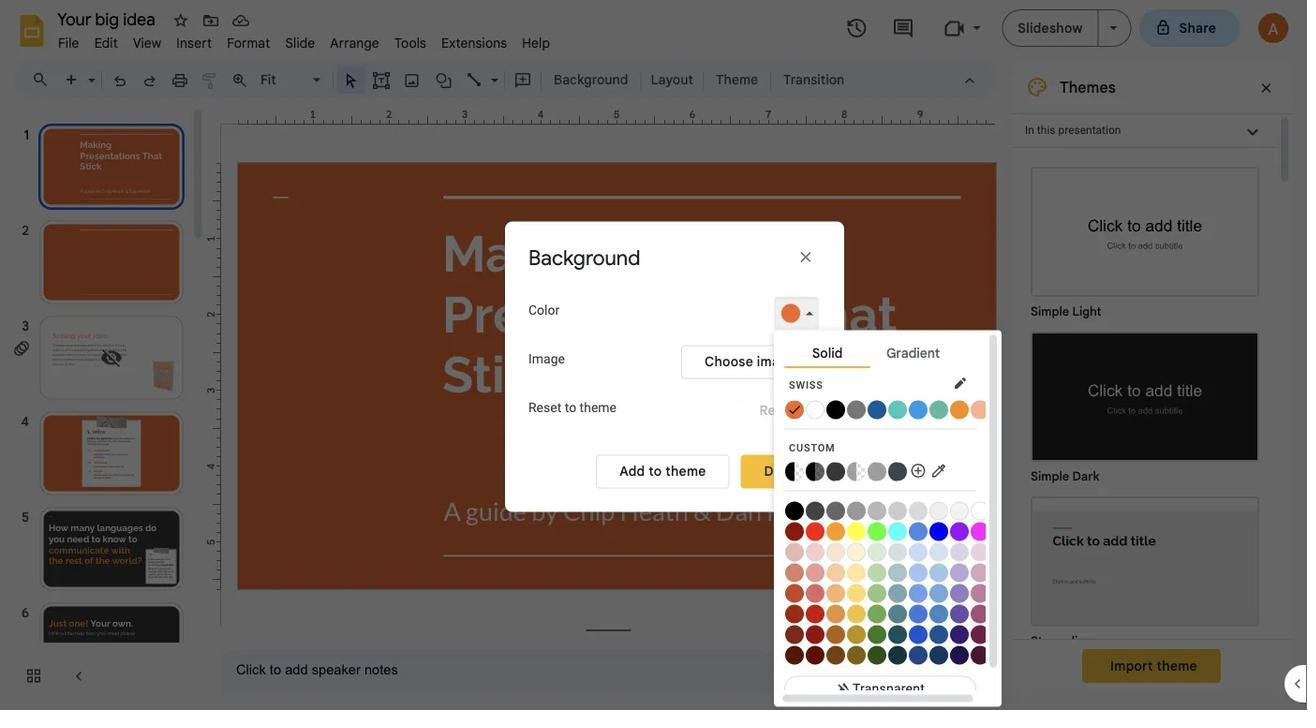 Task type: vqa. For each thing, say whether or not it's contained in the screenshot.
show all comments icon
no



Task type: describe. For each thing, give the bounding box(es) containing it.
dark purple 2 cell
[[950, 624, 970, 644]]

background button
[[545, 66, 637, 94]]

theme color #01579b, close to dark blue 2 image
[[868, 400, 886, 419]]

cyan cell
[[888, 521, 908, 540]]

dark magenta 2 image
[[971, 625, 989, 644]]

light red berry 2 image
[[785, 563, 804, 582]]

dark red berry 3 image
[[785, 645, 804, 664]]

light orange 3 cell
[[826, 541, 846, 561]]

gradient
[[886, 345, 940, 361]]

background heading
[[528, 245, 716, 271]]

theme color #757575, close to dark gray 20 image
[[847, 400, 866, 419]]

3 row from the top
[[785, 500, 990, 520]]

light blue 2 cell
[[929, 562, 949, 582]]

dark gray 2 image
[[847, 501, 866, 520]]

dark orange 1 image
[[826, 604, 845, 623]]

red cell
[[806, 521, 825, 540]]

light green 3 image
[[868, 542, 886, 561]]

to for reset
[[565, 400, 576, 416]]

red berry cell
[[785, 521, 805, 540]]

dark yellow 2 image
[[847, 625, 866, 644]]

light purple 2 cell
[[950, 562, 970, 582]]

dark green 1 cell
[[868, 603, 887, 623]]

light gray 1 image
[[909, 501, 928, 520]]

light red 1 cell
[[806, 583, 825, 602]]

dark green 2 image
[[868, 625, 886, 644]]

navigation inside background application
[[0, 106, 206, 710]]

themes
[[1060, 78, 1116, 97]]

dark purple 2 image
[[950, 625, 969, 644]]

menu inside background application
[[774, 330, 1002, 707]]

dark red berry 2 image
[[785, 625, 804, 644]]

light yellow 3 image
[[847, 542, 866, 561]]

light blue 1 image
[[929, 584, 948, 602]]

simple for simple light
[[1031, 304, 1069, 319]]

image
[[757, 354, 796, 370]]

background inside dialog
[[528, 245, 640, 271]]

orange image
[[826, 522, 845, 540]]

dark cornflower blue 1 cell
[[909, 603, 929, 623]]

light orange 3 image
[[826, 542, 845, 561]]

light cornflower blue 2 image
[[909, 563, 928, 582]]

light magenta 2 image
[[971, 563, 989, 582]]

dark green 3 cell
[[868, 644, 887, 664]]

dark purple 3 image
[[950, 645, 969, 664]]

blue image
[[929, 522, 948, 540]]

add
[[620, 463, 645, 480]]

dark orange 3 cell
[[826, 644, 846, 664]]

cornflower blue cell
[[909, 521, 929, 540]]

light yellow 3 cell
[[847, 541, 867, 561]]

streamline
[[1031, 634, 1092, 649]]

dark yellow 3 image
[[847, 645, 866, 664]]

gray image
[[888, 501, 907, 520]]

dark gray 1 image
[[868, 501, 886, 520]]

dark cornflower blue 1 image
[[909, 604, 928, 623]]

1 row from the top
[[785, 399, 990, 419]]

2 row from the top
[[785, 461, 951, 480]]

dark cornflower blue 2 image
[[909, 625, 928, 644]]

magenta image
[[971, 522, 989, 540]]

light purple 1 image
[[950, 584, 969, 602]]

dark magenta 3 image
[[971, 645, 989, 664]]

color
[[528, 303, 560, 318]]

Star checkbox
[[168, 7, 194, 34]]

import theme
[[1110, 658, 1197, 674]]

dark blue 3 cell
[[929, 644, 949, 664]]

option group inside themes 'section'
[[1011, 148, 1277, 710]]

simple dark
[[1031, 469, 1100, 484]]

Simple Light radio
[[1021, 157, 1269, 710]]

custom
[[789, 442, 835, 453]]

light red 1 image
[[806, 584, 825, 602]]

theme
[[716, 71, 758, 88]]

light blue 1 cell
[[929, 583, 949, 602]]

dark red berry 2 cell
[[785, 624, 805, 644]]

5 row from the top
[[785, 541, 990, 561]]

light yellow 1 image
[[847, 584, 866, 602]]

dark cyan 1 cell
[[888, 603, 908, 623]]

light orange 1 cell
[[826, 583, 846, 602]]

light gray 2 image
[[929, 501, 948, 520]]

light gray 3 cell
[[950, 500, 970, 520]]

gray cell
[[888, 500, 908, 520]]

light gray 2 cell
[[929, 500, 949, 520]]

dark cyan 3 image
[[888, 645, 907, 664]]

theme color #51b9a3, close to light cyan 1 cell
[[929, 399, 949, 419]]

dark gray 3 image
[[826, 501, 845, 520]]

dark magenta 3 cell
[[971, 644, 990, 664]]

theme color black cell
[[826, 399, 846, 419]]

dark blue 1 image
[[929, 604, 948, 623]]

themes section
[[1011, 0, 1292, 710]]

light orange 1 image
[[826, 584, 845, 602]]

green cell
[[868, 521, 887, 540]]

dark green 2 cell
[[868, 624, 887, 644]]

dark orange 1 cell
[[826, 603, 846, 623]]

transparent button
[[784, 675, 976, 702]]

light blue 3 cell
[[929, 541, 949, 561]]

dark red berry 1 image
[[785, 604, 804, 623]]

choose image
[[705, 354, 796, 370]]

transparent
[[853, 681, 925, 696]]

add to theme button
[[596, 455, 730, 489]]

dark red berry 3 cell
[[785, 644, 805, 664]]

light purple 3 image
[[950, 542, 969, 561]]

dark red 1 cell
[[806, 603, 825, 623]]

Streamline radio
[[1021, 487, 1269, 652]]

dark gray 4 cell
[[806, 500, 825, 520]]

transition
[[783, 71, 844, 88]]

light red 3 cell
[[806, 541, 825, 561]]

image
[[528, 351, 565, 367]]

dark gray 3 cell
[[826, 500, 846, 520]]

dark blue 2 image
[[929, 625, 948, 644]]

light purple 3 cell
[[950, 541, 970, 561]]

Rename text field
[[51, 7, 166, 30]]

cyan image
[[888, 522, 907, 540]]

black image
[[785, 501, 804, 520]]

magenta cell
[[971, 521, 990, 540]]

menu bar inside the menu bar "banner"
[[51, 24, 558, 55]]

light cyan 2 image
[[888, 563, 907, 582]]

light
[[1072, 304, 1101, 319]]

done button
[[741, 455, 821, 489]]

dark cyan 2 cell
[[888, 624, 908, 644]]

dark yellow 1 image
[[847, 604, 866, 623]]

light cornflower blue 2 cell
[[909, 562, 929, 582]]

dark gray 4 image
[[806, 501, 825, 520]]

light green 2 cell
[[868, 562, 887, 582]]



Task type: locate. For each thing, give the bounding box(es) containing it.
theme color #757575, close to dark gray 20 cell
[[847, 399, 867, 419]]

dark magenta 1 cell
[[971, 603, 990, 623]]

row
[[785, 399, 990, 419], [785, 461, 951, 480], [785, 500, 990, 520], [785, 521, 990, 540], [785, 541, 990, 561], [785, 562, 990, 582], [785, 583, 990, 602], [785, 603, 990, 623], [785, 624, 990, 644], [785, 644, 990, 664]]

simple inside 'simple light' radio
[[1031, 304, 1069, 319]]

navigation
[[0, 106, 206, 710]]

light red berry 1 cell
[[785, 583, 805, 602]]

transition button
[[775, 66, 853, 94]]

theme for add to theme
[[665, 463, 706, 480]]

light magenta 1 cell
[[971, 583, 990, 602]]

light blue 3 image
[[929, 542, 948, 561]]

light cornflower blue 3 cell
[[909, 541, 929, 561]]

to for add
[[649, 463, 662, 480]]

light red 2 cell
[[806, 562, 825, 582]]

9 row from the top
[[785, 624, 990, 644]]

menu bar banner
[[0, 0, 1307, 710]]

0 vertical spatial to
[[565, 400, 576, 416]]

dark blue 2 cell
[[929, 624, 949, 644]]

dark cornflower blue 3 image
[[909, 645, 928, 664]]

theme color #27c7bd, close to blue 11 image
[[888, 400, 907, 419]]

1 vertical spatial to
[[649, 463, 662, 480]]

light cornflower blue 3 image
[[909, 542, 928, 561]]

cornflower blue image
[[909, 522, 928, 540]]

1 vertical spatial background
[[528, 245, 640, 271]]

light green 3 cell
[[868, 541, 887, 561]]

red berry image
[[785, 522, 804, 540]]

import
[[1110, 658, 1153, 674]]

10 row from the top
[[785, 644, 990, 664]]

dark red 3 cell
[[806, 644, 825, 664]]

theme color #f46524, close to dark orange 15 image
[[785, 400, 804, 419]]

light green 1 image
[[868, 584, 886, 602]]

dark orange 2 image
[[826, 625, 845, 644]]

light cyan 2 cell
[[888, 562, 908, 582]]

simple light
[[1031, 304, 1101, 319]]

2 horizontal spatial theme
[[1157, 658, 1197, 674]]

7 row from the top
[[785, 583, 990, 602]]

theme color #27c7bd, close to blue 11 cell
[[888, 399, 908, 419]]

swiss
[[789, 379, 823, 391]]

0 vertical spatial theme
[[580, 400, 617, 416]]

light red 2 image
[[806, 563, 825, 582]]

dark purple 3 cell
[[950, 644, 970, 664]]

dark cyan 2 image
[[888, 625, 907, 644]]

dark gray 2 cell
[[847, 500, 867, 520]]

light purple 1 cell
[[950, 583, 970, 602]]

simple left dark
[[1031, 469, 1069, 484]]

yellow image
[[847, 522, 866, 540]]

menu
[[774, 330, 1002, 707]]

dark magenta 1 image
[[971, 604, 989, 623]]

background application
[[0, 0, 1307, 710]]

dark orange 3 image
[[826, 645, 845, 664]]

light gray 3 image
[[950, 501, 969, 520]]

light blue 2 image
[[929, 563, 948, 582]]

light yellow 2 cell
[[847, 562, 867, 582]]

black cell
[[785, 500, 805, 520]]

light red 3 image
[[806, 542, 825, 561]]

theme color #51b9a3, close to light cyan 1 image
[[929, 400, 948, 419]]

simple
[[1031, 304, 1069, 319], [1031, 469, 1069, 484]]

light magenta 1 image
[[971, 584, 989, 602]]

theme inside 'section'
[[1157, 658, 1197, 674]]

menu bar
[[51, 24, 558, 55]]

light green 1 cell
[[868, 583, 887, 602]]

light orange 2 cell
[[826, 562, 846, 582]]

light magenta 3 cell
[[971, 541, 990, 561]]

background inside button
[[554, 71, 628, 88]]

dark yellow 2 cell
[[847, 624, 867, 644]]

light green 2 image
[[868, 563, 886, 582]]

dark orange 2 cell
[[826, 624, 846, 644]]

2 simple from the top
[[1031, 469, 1069, 484]]

background dialog
[[505, 222, 844, 512]]

1 vertical spatial theme
[[665, 463, 706, 480]]

dark cornflower blue 2 cell
[[909, 624, 929, 644]]

theme button
[[707, 66, 767, 94]]

theme right reset
[[580, 400, 617, 416]]

light cornflower blue 1 cell
[[909, 583, 929, 602]]

dark red 2 cell
[[806, 624, 825, 644]]

dark yellow 1 cell
[[847, 603, 867, 623]]

reset
[[528, 400, 561, 416]]

light magenta 2 cell
[[971, 562, 990, 582]]

purple image
[[950, 522, 969, 540]]

6 row from the top
[[785, 562, 990, 582]]

light red berry 2 cell
[[785, 562, 805, 582]]

dark green 3 image
[[868, 645, 886, 664]]

share. private to only me. image
[[1155, 19, 1172, 36]]

theme color #ffae88, close to light orange 1 image
[[971, 400, 989, 419]]

dark cyan 1 image
[[888, 604, 907, 623]]

theme color #fb8c00, close to orange cell
[[950, 399, 970, 419]]

light purple 2 image
[[950, 563, 969, 582]]

theme
[[580, 400, 617, 416], [665, 463, 706, 480], [1157, 658, 1197, 674]]

dark blue 3 image
[[929, 645, 948, 664]]

blue cell
[[929, 521, 949, 540]]

0 vertical spatial simple
[[1031, 304, 1069, 319]]

light magenta 3 image
[[971, 542, 989, 561]]

light yellow 1 cell
[[847, 583, 867, 602]]

dark red 2 image
[[806, 625, 825, 644]]

theme color #01579b, close to dark blue 2 cell
[[868, 399, 887, 419]]

solid
[[812, 345, 843, 361]]

reset to theme
[[528, 400, 617, 416]]

1 vertical spatial simple
[[1031, 469, 1069, 484]]

done
[[764, 463, 797, 480]]

choose image button
[[681, 345, 819, 379]]

dark purple 1 cell
[[950, 603, 970, 623]]

dark red 1 image
[[806, 604, 825, 623]]

theme color white image
[[806, 400, 825, 419]]

to inside button
[[649, 463, 662, 480]]

theme color #ffae88, close to light orange 1 cell
[[971, 399, 990, 419]]

gradient tab
[[870, 340, 956, 366]]

light orange 2 image
[[826, 563, 845, 582]]

import theme button
[[1082, 649, 1221, 683]]

theme color #0099e8, close to light blue 12 cell
[[909, 399, 929, 419]]

1 simple from the top
[[1031, 304, 1069, 319]]

light red berry 3 image
[[785, 542, 804, 561]]

0 horizontal spatial theme
[[580, 400, 617, 416]]

dark green 1 image
[[868, 604, 886, 623]]

theme color #f46524, close to dark orange 15 cell
[[785, 399, 805, 419]]

orange cell
[[826, 521, 846, 540]]

dark blue 1 cell
[[929, 603, 949, 623]]

to right add on the bottom
[[649, 463, 662, 480]]

dark magenta 2 cell
[[971, 624, 990, 644]]

to
[[565, 400, 576, 416], [649, 463, 662, 480]]

theme for reset to theme
[[580, 400, 617, 416]]

1 horizontal spatial theme
[[665, 463, 706, 480]]

menu containing solid
[[774, 330, 1002, 707]]

option group containing simple light
[[1011, 148, 1277, 710]]

light cyan 3 cell
[[888, 541, 908, 561]]

dark purple 1 image
[[950, 604, 969, 623]]

2 vertical spatial theme
[[1157, 658, 1197, 674]]

option group
[[1011, 148, 1277, 710]]

light gray 1 cell
[[909, 500, 929, 520]]

theme color black image
[[826, 400, 845, 419]]

add to theme
[[620, 463, 706, 480]]

choose
[[705, 354, 753, 370]]

1 horizontal spatial to
[[649, 463, 662, 480]]

theme color #fb8c00, close to orange image
[[950, 400, 969, 419]]

custom button
[[784, 436, 976, 459]]

green image
[[868, 522, 886, 540]]

red image
[[806, 522, 825, 540]]

solid tab
[[784, 340, 870, 368]]

0 vertical spatial background
[[554, 71, 628, 88]]

light red berry 1 image
[[785, 584, 804, 602]]

theme color #0099e8, close to light blue 12 image
[[909, 400, 928, 419]]

background
[[554, 71, 628, 88], [528, 245, 640, 271]]

white image
[[971, 501, 989, 520]]

light cornflower blue 1 image
[[909, 584, 928, 602]]

8 row from the top
[[785, 603, 990, 623]]

simple inside simple dark "option"
[[1031, 469, 1069, 484]]

simple for simple dark
[[1031, 469, 1069, 484]]

simple left light
[[1031, 304, 1069, 319]]

dark cornflower blue 3 cell
[[909, 644, 929, 664]]

dark
[[1072, 469, 1100, 484]]

main toolbar
[[55, 0, 854, 489]]

to right reset
[[565, 400, 576, 416]]

0 horizontal spatial to
[[565, 400, 576, 416]]

4 row from the top
[[785, 521, 990, 540]]

dark red 3 image
[[806, 645, 825, 664]]

light cyan 1 image
[[888, 584, 907, 602]]

light red berry 3 cell
[[785, 541, 805, 561]]

light yellow 2 image
[[847, 563, 866, 582]]

dark yellow 3 cell
[[847, 644, 867, 664]]

dark cyan 3 cell
[[888, 644, 908, 664]]

purple cell
[[950, 521, 970, 540]]

yellow cell
[[847, 521, 867, 540]]

light cyan 3 image
[[888, 542, 907, 561]]

dark red berry 1 cell
[[785, 603, 805, 623]]

theme right add on the bottom
[[665, 463, 706, 480]]

Simple Dark radio
[[1021, 322, 1269, 487]]

dark gray 1 cell
[[868, 500, 887, 520]]

light cyan 1 cell
[[888, 583, 908, 602]]

theme right import
[[1157, 658, 1197, 674]]

Menus field
[[23, 67, 65, 93]]



